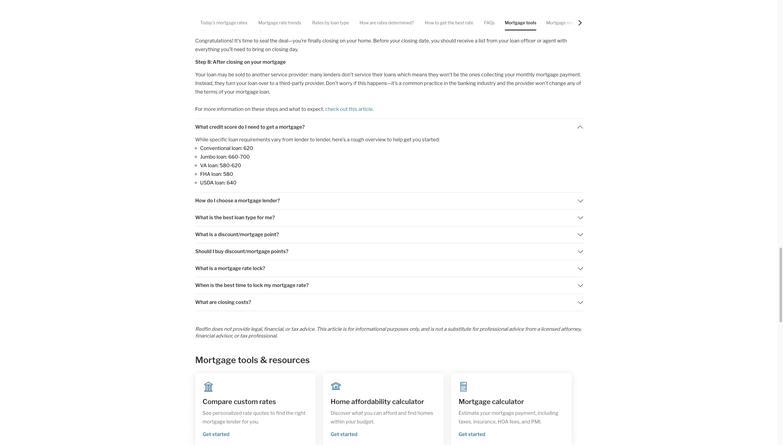 Task type: vqa. For each thing, say whether or not it's contained in the screenshot.
▾ corresponding to Sell ▾
no



Task type: locate. For each thing, give the bounding box(es) containing it.
1 horizontal spatial started
[[341, 432, 358, 437]]

on
[[227, 25, 233, 31], [340, 38, 346, 44], [265, 46, 271, 52], [244, 59, 250, 65], [245, 106, 251, 112]]

4 what from the top
[[195, 265, 208, 271]]

2 service from the left
[[355, 72, 372, 77]]

and inside your loan may be sold to another service provider: many lenders don't service their loans which means they won't be the ones collecting your monthly mortgage payment. instead, they turn your loan over to a third-party provider. don't worry if this happens—it's a common practice in the banking industry and the provider won't change any of the terms of your mortgage loan.
[[497, 80, 506, 86]]

how for how to get the best rate
[[425, 20, 434, 25]]

step
[[195, 25, 206, 31], [195, 59, 206, 65]]

what credit score do i need to get a mortgage?
[[195, 124, 305, 130]]

1 vertical spatial tools
[[238, 355, 259, 365]]

mortgage left the 'news'
[[547, 20, 567, 25]]

you left started:
[[413, 137, 421, 142]]

1 vertical spatial get
[[267, 124, 274, 130]]

2 horizontal spatial get started
[[459, 432, 486, 437]]

need inside congratulations! it's time to seal the deal—you're finally closing on your home. before your closing date, you should receive a list from your loan officer or agent with everything you'll need to bring on closing day.
[[234, 46, 246, 52]]

1 horizontal spatial tax
[[291, 326, 299, 332]]

type
[[340, 20, 349, 25], [246, 215, 256, 220]]

mortgage tools
[[505, 20, 537, 25]]

time up costs? at the bottom of page
[[236, 282, 246, 288]]

won't left change
[[536, 80, 549, 86]]

0 horizontal spatial you
[[365, 410, 373, 416]]

tools up officer
[[527, 20, 537, 25]]

started
[[212, 431, 230, 437], [341, 432, 358, 437], [469, 432, 486, 437]]

0 vertical spatial step
[[195, 25, 206, 31]]

1 horizontal spatial service
[[355, 72, 372, 77]]

you for get
[[413, 137, 421, 142]]

1 horizontal spatial type
[[340, 20, 349, 25]]

1 vertical spatial you
[[413, 137, 421, 142]]

0 horizontal spatial type
[[246, 215, 256, 220]]

rates
[[237, 20, 248, 25], [378, 20, 388, 25], [260, 398, 276, 406]]

trends
[[288, 20, 301, 25]]

professional
[[480, 326, 508, 332]]

find left homes at the right bottom
[[408, 410, 417, 416]]

mortgage inside estimate your mortgage payment, including taxes, insurance, hoa fees, and pmi.
[[492, 410, 515, 416]]

overview
[[366, 137, 386, 142]]

happens—it's
[[368, 80, 398, 86]]

0 horizontal spatial won't
[[440, 72, 453, 77]]

1 horizontal spatial from
[[487, 38, 498, 44]]

your left monthly
[[505, 72, 516, 77]]

mortgage up hoa
[[492, 410, 515, 416]]

the up should
[[448, 20, 455, 25]]

1 horizontal spatial how
[[360, 20, 369, 25]]

find
[[276, 410, 285, 416], [408, 410, 417, 416]]

1 vertical spatial lender
[[227, 419, 241, 425]]

are up home.
[[370, 20, 377, 25]]

for left you.
[[242, 419, 249, 425]]

1 vertical spatial what
[[352, 410, 364, 416]]

started down "within"
[[341, 432, 358, 437]]

from inside 'while specific loan requirements vary from lender to lender, here's a rough overview to help get you started: conventional loan: 620 jumbo loan: 660-700 va loan: 580-620 fha loan: 580 usda loan: 640'
[[283, 137, 294, 142]]

redfin
[[195, 326, 211, 332]]

a left list
[[475, 38, 478, 44]]

lender inside 'while specific loan requirements vary from lender to lender, here's a rough overview to help get you started: conventional loan: 620 jumbo loan: 660-700 va loan: 580-620 fha loan: 580 usda loan: 640'
[[295, 137, 309, 142]]

0 vertical spatial i
[[245, 124, 247, 130]]

is for what is a mortgage rate lock?
[[210, 265, 213, 271]]

your inside estimate your mortgage payment, including taxes, insurance, hoa fees, and pmi.
[[481, 410, 491, 416]]

2 horizontal spatial from
[[526, 326, 537, 332]]

provider:
[[289, 72, 309, 77]]

rates for custom
[[260, 398, 276, 406]]

tax down provide
[[240, 333, 248, 339]]

how up home.
[[360, 20, 369, 25]]

mortgage up seal
[[259, 20, 278, 25]]

0 horizontal spatial get
[[267, 124, 274, 130]]

a inside 'while specific loan requirements vary from lender to lender, here's a rough overview to help get you started: conventional loan: 620 jumbo loan: 660-700 va loan: 580-620 fha loan: 580 usda loan: 640'
[[347, 137, 350, 142]]

2 vertical spatial you
[[365, 410, 373, 416]]

the inside congratulations! it's time to seal the deal—you're finally closing on your home. before your closing date, you should receive a list from your loan officer or agent with everything you'll need to bring on closing day.
[[270, 38, 278, 44]]

&
[[260, 355, 267, 365]]

1 horizontal spatial be
[[454, 72, 460, 77]]

your up it's
[[234, 25, 244, 31]]

you inside congratulations! it's time to seal the deal—you're finally closing on your home. before your closing date, you should receive a list from your loan officer or agent with everything you'll need to bring on closing day.
[[432, 38, 440, 44]]

get down taxes,
[[459, 432, 468, 437]]

a left third-
[[276, 80, 279, 86]]

1 vertical spatial tax
[[240, 333, 248, 339]]

over
[[259, 80, 269, 86]]

lender down mortgage?
[[295, 137, 309, 142]]

afford
[[383, 410, 397, 416]]

it's
[[235, 38, 241, 44]]

mortgage for mortgage calculator
[[459, 398, 491, 406]]

loan: left 580
[[212, 171, 222, 177]]

1 vertical spatial time
[[236, 282, 246, 288]]

of
[[577, 80, 582, 86], [219, 89, 224, 95]]

be up the turn
[[229, 72, 234, 77]]

2 horizontal spatial started
[[469, 432, 486, 437]]

lender
[[295, 137, 309, 142], [227, 419, 241, 425]]

your up insurance,
[[481, 410, 491, 416]]

1 horizontal spatial get
[[404, 137, 412, 142]]

get right help
[[404, 137, 412, 142]]

0 horizontal spatial they
[[215, 80, 225, 86]]

today's
[[200, 20, 216, 25]]

the left right
[[286, 410, 294, 416]]

and down collecting
[[497, 80, 506, 86]]

financial
[[195, 333, 215, 339]]

today's mortgage rates link
[[200, 15, 248, 31]]

mortgage for mortgage rate trends
[[259, 20, 278, 25]]

1 what from the top
[[195, 124, 208, 130]]

2 horizontal spatial rates
[[378, 20, 388, 25]]

va
[[200, 162, 207, 168]]

home.
[[358, 38, 373, 44]]

on down seal
[[265, 46, 271, 52]]

more
[[204, 106, 216, 112]]

0 vertical spatial what
[[289, 106, 301, 112]]

do left choose
[[207, 198, 213, 203]]

2 horizontal spatial you
[[432, 38, 440, 44]]

from right list
[[487, 38, 498, 44]]

don't
[[326, 80, 339, 86]]

2 vertical spatial get
[[404, 137, 412, 142]]

1 vertical spatial discount/mortgage
[[225, 248, 270, 254]]

lock?
[[253, 265, 265, 271]]

my
[[264, 282, 272, 288]]

1 horizontal spatial tools
[[527, 20, 537, 25]]

be
[[229, 72, 234, 77], [454, 72, 460, 77]]

get started down taxes,
[[459, 432, 486, 437]]

your down the turn
[[225, 89, 235, 95]]

2 vertical spatial i
[[213, 248, 214, 254]]

1 horizontal spatial you
[[413, 137, 421, 142]]

a up buy
[[214, 231, 217, 237]]

1 horizontal spatial rates
[[260, 398, 276, 406]]

0 horizontal spatial get started
[[203, 431, 230, 437]]

mortgage up officer
[[505, 20, 526, 25]]

0 horizontal spatial or
[[234, 333, 239, 339]]

0 vertical spatial you
[[432, 38, 440, 44]]

1 horizontal spatial get
[[331, 432, 340, 437]]

1 horizontal spatial not
[[436, 326, 443, 332]]

and
[[497, 80, 506, 86], [280, 106, 288, 112], [421, 326, 430, 332], [398, 410, 407, 416], [522, 419, 531, 425]]

these
[[252, 106, 265, 112]]

help
[[393, 137, 403, 142]]

i left buy
[[213, 248, 214, 254]]

what up mortgage?
[[289, 106, 301, 112]]

mortgage for mortgage tools
[[505, 20, 526, 25]]

what for what is a mortgage rate lock?
[[195, 265, 208, 271]]

2 horizontal spatial get
[[441, 20, 447, 25]]

step 7: close on your home purchase
[[195, 25, 281, 31]]

0 horizontal spatial rates
[[237, 20, 248, 25]]

1 horizontal spatial get started
[[331, 432, 358, 437]]

1 horizontal spatial of
[[577, 80, 582, 86]]

this right if
[[358, 80, 367, 86]]

get down "within"
[[331, 432, 340, 437]]

1 horizontal spatial this
[[358, 80, 367, 86]]

discount/mortgage up 'should i buy discount/mortgage points?'
[[218, 231, 263, 237]]

this right out
[[349, 106, 358, 112]]

how up date,
[[425, 20, 434, 25]]

get started for home
[[331, 432, 358, 437]]

should
[[195, 248, 212, 254]]

congratulations!
[[195, 38, 234, 44]]

mortgage news link
[[547, 15, 578, 31]]

should
[[441, 38, 456, 44]]

1 horizontal spatial 620
[[244, 145, 253, 151]]

rate left lock?
[[242, 265, 252, 271]]

5 what from the top
[[195, 299, 208, 305]]

0 horizontal spatial calculator
[[393, 398, 425, 406]]

1 vertical spatial do
[[207, 198, 213, 203]]

best for what is the best loan type for me?
[[223, 215, 234, 220]]

you for date,
[[432, 38, 440, 44]]

and down payment,
[[522, 419, 531, 425]]

the right seal
[[270, 38, 278, 44]]

what inside discover what you can afford and find homes within your budget.
[[352, 410, 364, 416]]

0 horizontal spatial from
[[283, 137, 294, 142]]

rates for are
[[378, 20, 388, 25]]

tools left & on the left bottom of page
[[238, 355, 259, 365]]

everything
[[195, 46, 220, 52]]

your
[[195, 72, 206, 77]]

your right "within"
[[346, 419, 356, 425]]

1 step from the top
[[195, 25, 206, 31]]

i right score
[[245, 124, 247, 130]]

can
[[374, 410, 382, 416]]

need up 'requirements'
[[248, 124, 260, 130]]

home affordability calculator
[[331, 398, 425, 406]]

2 vertical spatial from
[[526, 326, 537, 332]]

mortgage rate trends link
[[259, 15, 301, 31]]

and inside the redfin does not provide legal, financial, or tax advice. this article is for informational purposes only, and is not a substitute for professional advice from a licensed attorney, financial advisor, or tax professional.
[[421, 326, 430, 332]]

rates up before
[[378, 20, 388, 25]]

0 horizontal spatial lender
[[227, 419, 241, 425]]

1 vertical spatial type
[[246, 215, 256, 220]]

time inside congratulations! it's time to seal the deal—you're finally closing on your home. before your closing date, you should receive a list from your loan officer or agent with everything you'll need to bring on closing day.
[[243, 38, 253, 44]]

a
[[475, 38, 478, 44], [276, 80, 279, 86], [399, 80, 402, 86], [276, 124, 278, 130], [347, 137, 350, 142], [235, 198, 237, 203], [214, 231, 217, 237], [214, 265, 217, 271], [444, 326, 447, 332], [538, 326, 541, 332]]

started down insurance,
[[469, 432, 486, 437]]

0 horizontal spatial what
[[289, 106, 301, 112]]

0 horizontal spatial tools
[[238, 355, 259, 365]]

what for what is a discount/mortgage point?
[[195, 231, 208, 237]]

or left the agent
[[538, 38, 542, 44]]

are up does
[[210, 299, 217, 305]]

rate left trends
[[279, 20, 287, 25]]

tools for mortgage tools & resources
[[238, 355, 259, 365]]

budget.
[[357, 419, 375, 425]]

1 horizontal spatial need
[[248, 124, 260, 130]]

1 service from the left
[[271, 72, 288, 77]]

1 vertical spatial this
[[349, 106, 358, 112]]

estimate your mortgage payment, including taxes, insurance, hoa fees, and pmi.
[[459, 410, 560, 425]]

step left 8:
[[195, 59, 206, 65]]

0 horizontal spatial of
[[219, 89, 224, 95]]

get for compare custom rates
[[203, 431, 211, 437]]

how down usda
[[195, 198, 206, 203]]

lender down personalized at the bottom of page
[[227, 419, 241, 425]]

news
[[568, 20, 578, 25]]

1 horizontal spatial what
[[352, 410, 364, 416]]

with
[[558, 38, 568, 44]]

terms
[[204, 89, 218, 95]]

0 vertical spatial they
[[429, 72, 439, 77]]

how are rates determined? link
[[360, 15, 414, 31]]

0 horizontal spatial 620
[[232, 162, 241, 168]]

are
[[370, 20, 377, 25], [210, 299, 217, 305]]

resources
[[269, 355, 310, 365]]

loan left over
[[248, 80, 258, 86]]

they down the may
[[215, 80, 225, 86]]

0 vertical spatial this
[[358, 80, 367, 86]]

redfin does not provide legal, financial, or tax advice. this article is for informational purposes only, and is not a substitute for professional advice from a licensed attorney, financial advisor, or tax professional.
[[195, 326, 582, 339]]

from right advice
[[526, 326, 537, 332]]

0 horizontal spatial service
[[271, 72, 288, 77]]

mortgage inside mortgage news link
[[547, 20, 567, 25]]

calculator up homes at the right bottom
[[393, 398, 425, 406]]

0 horizontal spatial find
[[276, 410, 285, 416]]

sold
[[236, 72, 245, 77]]

2 vertical spatial or
[[234, 333, 239, 339]]

0 vertical spatial 620
[[244, 145, 253, 151]]

mortgage down see
[[203, 419, 226, 425]]

the down choose
[[214, 215, 222, 220]]

rates by loan type
[[312, 20, 349, 25]]

hoa
[[498, 419, 509, 425]]

get started for mortgage
[[459, 432, 486, 437]]

closing right finally
[[323, 38, 339, 44]]

1 vertical spatial step
[[195, 59, 206, 65]]

mortgage up change
[[537, 72, 559, 77]]

1 vertical spatial from
[[283, 137, 294, 142]]

mortgage inside mortgage rate trends link
[[259, 20, 278, 25]]

compare
[[203, 398, 233, 406]]

0 vertical spatial from
[[487, 38, 498, 44]]

0 vertical spatial discount/mortgage
[[218, 231, 263, 237]]

mortgage inside mortgage tools link
[[505, 20, 526, 25]]

0 horizontal spatial do
[[207, 198, 213, 203]]

may
[[218, 72, 228, 77]]

0 horizontal spatial tax
[[240, 333, 248, 339]]

is for what is the best loan type for me?
[[210, 215, 213, 220]]

0 vertical spatial lender
[[295, 137, 309, 142]]

another
[[252, 72, 270, 77]]

3 what from the top
[[195, 231, 208, 237]]

next image
[[578, 20, 584, 25]]

your
[[234, 25, 244, 31], [347, 38, 357, 44], [390, 38, 401, 44], [499, 38, 509, 44], [251, 59, 262, 65], [505, 72, 516, 77], [237, 80, 247, 86], [225, 89, 235, 95], [481, 410, 491, 416], [346, 419, 356, 425]]

0 horizontal spatial started
[[212, 431, 230, 437]]

congratulations! it's time to seal the deal—you're finally closing on your home. before your closing date, you should receive a list from your loan officer or agent with everything you'll need to bring on closing day.
[[195, 38, 569, 52]]

0 vertical spatial are
[[370, 20, 377, 25]]

won't up in
[[440, 72, 453, 77]]

loan
[[331, 20, 339, 25], [511, 38, 520, 44], [207, 72, 217, 77], [248, 80, 258, 86], [229, 137, 238, 142], [235, 215, 245, 220]]

1 vertical spatial or
[[286, 326, 290, 332]]

1 horizontal spatial calculator
[[493, 398, 525, 406]]

1 vertical spatial 620
[[232, 162, 241, 168]]

started for home
[[341, 432, 358, 437]]

started for compare
[[212, 431, 230, 437]]

step for step 8: after closing on your mortgage
[[195, 59, 206, 65]]

0 vertical spatial tax
[[291, 326, 299, 332]]

1 vertical spatial best
[[223, 215, 234, 220]]

2 vertical spatial best
[[224, 282, 235, 288]]

best
[[456, 20, 465, 25], [223, 215, 234, 220], [224, 282, 235, 288]]

fha
[[200, 171, 211, 177]]

need
[[234, 46, 246, 52], [248, 124, 260, 130]]

rates up it's
[[237, 20, 248, 25]]

0 vertical spatial best
[[456, 20, 465, 25]]

to
[[435, 20, 440, 25], [254, 38, 259, 44], [247, 46, 251, 52], [246, 72, 251, 77], [270, 80, 275, 86], [302, 106, 307, 112], [261, 124, 266, 130], [310, 137, 315, 142], [387, 137, 392, 142], [248, 282, 252, 288], [271, 410, 275, 416]]

or
[[538, 38, 542, 44], [286, 326, 290, 332], [234, 333, 239, 339]]

are inside how are rates determined? link
[[370, 20, 377, 25]]

be up banking
[[454, 72, 460, 77]]

get started
[[203, 431, 230, 437], [331, 432, 358, 437], [459, 432, 486, 437]]

you inside 'while specific loan requirements vary from lender to lender, here's a rough overview to help get you started: conventional loan: 620 jumbo loan: 660-700 va loan: 580-620 fha loan: 580 usda loan: 640'
[[413, 137, 421, 142]]

0 vertical spatial type
[[340, 20, 349, 25]]

2 horizontal spatial or
[[538, 38, 542, 44]]

1 horizontal spatial are
[[370, 20, 377, 25]]

0 horizontal spatial not
[[224, 326, 232, 332]]

is for when is the best time to lock my mortgage rate?
[[210, 282, 214, 288]]

mortgage news
[[547, 20, 578, 25]]

rate inside see personalized rate quotes to find the right mortgage lender for you.
[[243, 410, 252, 416]]

and right afford
[[398, 410, 407, 416]]

0 horizontal spatial get
[[203, 431, 211, 437]]

see personalized rate quotes to find the right mortgage lender for you.
[[203, 410, 307, 425]]

a left rough
[[347, 137, 350, 142]]

mortgage inside mortgage calculator link
[[459, 398, 491, 406]]

mortgage up estimate
[[459, 398, 491, 406]]

2 step from the top
[[195, 59, 206, 65]]

of right any on the top of the page
[[577, 80, 582, 86]]

started down personalized at the bottom of page
[[212, 431, 230, 437]]

many
[[310, 72, 323, 77]]

type right by
[[340, 20, 349, 25]]

0 horizontal spatial this
[[349, 106, 358, 112]]

1 vertical spatial are
[[210, 299, 217, 305]]

best up receive
[[456, 20, 465, 25]]

what up the budget.
[[352, 410, 364, 416]]

620
[[244, 145, 253, 151], [232, 162, 241, 168]]

don't
[[342, 72, 354, 77]]

get started down see
[[203, 431, 230, 437]]

0 horizontal spatial be
[[229, 72, 234, 77]]

0 vertical spatial or
[[538, 38, 542, 44]]

2 what from the top
[[195, 215, 208, 220]]

before
[[374, 38, 389, 44]]

you inside discover what you can afford and find homes within your budget.
[[365, 410, 373, 416]]

i left choose
[[214, 198, 216, 203]]

0 horizontal spatial how
[[195, 198, 206, 203]]

do right score
[[238, 124, 244, 130]]

and inside discover what you can afford and find homes within your budget.
[[398, 410, 407, 416]]

what for what credit score do i need to get a mortgage?
[[195, 124, 208, 130]]

0 vertical spatial do
[[238, 124, 244, 130]]

this
[[317, 326, 327, 332]]

0 vertical spatial need
[[234, 46, 246, 52]]

the inside see personalized rate quotes to find the right mortgage lender for you.
[[286, 410, 294, 416]]

rate up receive
[[466, 20, 474, 25]]

1 horizontal spatial they
[[429, 72, 439, 77]]

are for rates
[[370, 20, 377, 25]]

discount/mortgage for point?
[[218, 231, 263, 237]]

calculator
[[393, 398, 425, 406], [493, 398, 525, 406]]

2 horizontal spatial get
[[459, 432, 468, 437]]



Task type: describe. For each thing, give the bounding box(es) containing it.
a right choose
[[235, 198, 237, 203]]

step for step 7: close on your home purchase
[[195, 25, 206, 31]]

closing left day.
[[272, 46, 289, 52]]

faqs
[[485, 20, 495, 25]]

a left licensed
[[538, 326, 541, 332]]

mortgage left lender? at the top left
[[238, 198, 262, 203]]

rates for mortgage
[[237, 20, 248, 25]]

finally
[[308, 38, 322, 44]]

provider.
[[305, 80, 325, 86]]

a up vary
[[276, 124, 278, 130]]

mortgage right the 7:
[[217, 20, 236, 25]]

1 vertical spatial of
[[219, 89, 224, 95]]

mortgage right my
[[273, 282, 296, 288]]

how are rates determined?
[[360, 20, 414, 25]]

tools for mortgage tools
[[527, 20, 537, 25]]

advice
[[510, 326, 525, 332]]

receive
[[458, 38, 474, 44]]

0 vertical spatial get
[[441, 20, 447, 25]]

in
[[444, 80, 448, 86]]

mortgage inside see personalized rate quotes to find the right mortgage lender for you.
[[203, 419, 226, 425]]

you'll
[[221, 46, 233, 52]]

how for how are rates determined?
[[360, 20, 369, 25]]

payment,
[[516, 410, 537, 416]]

on up sold
[[244, 59, 250, 65]]

on down rates by loan type link
[[340, 38, 346, 44]]

closing left date,
[[402, 38, 418, 44]]

your down sold
[[237, 80, 247, 86]]

steps
[[266, 106, 279, 112]]

mortgage?
[[279, 124, 305, 130]]

for right substitute
[[473, 326, 479, 332]]

loan inside 'while specific loan requirements vary from lender to lender, here's a rough overview to help get you started: conventional loan: 620 jumbo loan: 660-700 va loan: 580-620 fha loan: 580 usda loan: 640'
[[229, 137, 238, 142]]

loan down how do i choose a mortgage lender?
[[235, 215, 245, 220]]

a down buy
[[214, 265, 217, 271]]

on left these
[[245, 106, 251, 112]]

the left provider
[[507, 80, 515, 86]]

0 vertical spatial won't
[[440, 72, 453, 77]]

deal—you're
[[279, 38, 307, 44]]

mortgage calculator link
[[459, 397, 565, 407]]

while specific loan requirements vary from lender to lender, here's a rough overview to help get you started: conventional loan: 620 jumbo loan: 660-700 va loan: 580-620 fha loan: 580 usda loan: 640
[[195, 137, 440, 186]]

common
[[403, 80, 423, 86]]

pmi.
[[532, 419, 542, 425]]

2 be from the left
[[454, 72, 460, 77]]

me?
[[265, 215, 275, 220]]

lender?
[[263, 198, 280, 203]]

party
[[292, 80, 304, 86]]

your left home.
[[347, 38, 357, 44]]

discount/mortgage for points?
[[225, 248, 270, 254]]

article.
[[359, 106, 374, 112]]

from inside congratulations! it's time to seal the deal—you're finally closing on your home. before your closing date, you should receive a list from your loan officer or agent with everything you'll need to bring on closing day.
[[487, 38, 498, 44]]

insurance,
[[474, 419, 497, 425]]

home
[[331, 398, 350, 406]]

specific
[[210, 137, 228, 142]]

choose
[[217, 198, 234, 203]]

loan right by
[[331, 20, 339, 25]]

find inside see personalized rate quotes to find the right mortgage lender for you.
[[276, 410, 285, 416]]

get for mortgage calculator
[[459, 432, 468, 437]]

the up banking
[[461, 72, 468, 77]]

loan: up 660-
[[232, 145, 243, 151]]

officer
[[521, 38, 537, 44]]

ones
[[470, 72, 481, 77]]

closing left costs? at the bottom of page
[[218, 299, 235, 305]]

for right article
[[348, 326, 355, 332]]

your down 'bring'
[[251, 59, 262, 65]]

a left substitute
[[444, 326, 447, 332]]

points?
[[271, 248, 289, 254]]

1 horizontal spatial do
[[238, 124, 244, 130]]

the down instead, at left
[[195, 89, 203, 95]]

collecting
[[482, 72, 504, 77]]

see
[[203, 410, 212, 416]]

how for how do i choose a mortgage lender?
[[195, 198, 206, 203]]

rates
[[312, 20, 324, 25]]

professional.
[[249, 333, 278, 339]]

rate inside how to get the best rate link
[[466, 20, 474, 25]]

mortgage rate trends
[[259, 20, 301, 25]]

while
[[195, 137, 209, 142]]

here's
[[333, 137, 346, 142]]

point?
[[265, 231, 279, 237]]

1 vertical spatial i
[[214, 198, 216, 203]]

third-
[[280, 80, 292, 86]]

loan left the may
[[207, 72, 217, 77]]

1 not from the left
[[224, 326, 232, 332]]

your right before
[[390, 38, 401, 44]]

1 vertical spatial need
[[248, 124, 260, 130]]

started:
[[422, 137, 440, 142]]

discover what you can afford and find homes within your budget.
[[331, 410, 435, 425]]

how do i choose a mortgage lender?
[[195, 198, 280, 203]]

what are closing costs?
[[195, 299, 251, 305]]

for inside see personalized rate quotes to find the right mortgage lender for you.
[[242, 419, 249, 425]]

taxes,
[[459, 419, 473, 425]]

today's mortgage rates
[[200, 20, 248, 25]]

started for mortgage
[[469, 432, 486, 437]]

this inside your loan may be sold to another service provider: many lenders don't service their loans which means they won't be the ones collecting your monthly mortgage payment. instead, they turn your loan over to a third-party provider. don't worry if this happens—it's a common practice in the banking industry and the provider won't change any of the terms of your mortgage loan.
[[358, 80, 367, 86]]

industry
[[478, 80, 496, 86]]

estimate
[[459, 410, 480, 416]]

closing up sold
[[227, 59, 243, 65]]

does
[[212, 326, 223, 332]]

licensed
[[542, 326, 561, 332]]

best for when is the best time to lock my mortgage rate?
[[224, 282, 235, 288]]

step 8: after closing on your mortgage
[[195, 59, 286, 65]]

2 not from the left
[[436, 326, 443, 332]]

check
[[326, 106, 339, 112]]

date,
[[419, 38, 431, 44]]

on right close
[[227, 25, 233, 31]]

worry
[[340, 80, 353, 86]]

including
[[538, 410, 559, 416]]

mortgage for mortgage news
[[547, 20, 567, 25]]

get for home affordability calculator
[[331, 432, 340, 437]]

credit
[[210, 124, 223, 130]]

1 horizontal spatial won't
[[536, 80, 549, 86]]

0 vertical spatial of
[[577, 80, 582, 86]]

conventional
[[200, 145, 231, 151]]

a inside congratulations! it's time to seal the deal—you're finally closing on your home. before your closing date, you should receive a list from your loan officer or agent with everything you'll need to bring on closing day.
[[475, 38, 478, 44]]

get started for compare
[[203, 431, 230, 437]]

lender inside see personalized rate quotes to find the right mortgage lender for you.
[[227, 419, 241, 425]]

to inside see personalized rate quotes to find the right mortgage lender for you.
[[271, 410, 275, 416]]

for more information on these steps and what to expect, check out this article.
[[195, 106, 374, 112]]

7:
[[207, 25, 212, 31]]

660-
[[229, 154, 240, 160]]

home
[[246, 25, 259, 31]]

when
[[195, 282, 209, 288]]

vary
[[272, 137, 281, 142]]

and right the steps
[[280, 106, 288, 112]]

the right in
[[449, 80, 457, 86]]

what for what is the best loan type for me?
[[195, 215, 208, 220]]

1 calculator from the left
[[393, 398, 425, 406]]

your inside discover what you can afford and find homes within your budget.
[[346, 419, 356, 425]]

only,
[[410, 326, 420, 332]]

is for what is a discount/mortgage point?
[[210, 231, 213, 237]]

loan: right "va"
[[208, 162, 219, 168]]

requirements
[[240, 137, 271, 142]]

1 be from the left
[[229, 72, 234, 77]]

for left me? at left top
[[257, 215, 264, 220]]

loan: up 580-
[[217, 154, 227, 160]]

2 calculator from the left
[[493, 398, 525, 406]]

and inside estimate your mortgage payment, including taxes, insurance, hoa fees, and pmi.
[[522, 419, 531, 425]]

the right when
[[215, 282, 223, 288]]

rate inside mortgage rate trends link
[[279, 20, 287, 25]]

provide
[[233, 326, 250, 332]]

payment.
[[560, 72, 582, 77]]

rough
[[351, 137, 365, 142]]

loan inside congratulations! it's time to seal the deal—you're finally closing on your home. before your closing date, you should receive a list from your loan officer or agent with everything you'll need to bring on closing day.
[[511, 38, 520, 44]]

means
[[412, 72, 428, 77]]

out
[[340, 106, 348, 112]]

rates by loan type link
[[312, 15, 349, 31]]

loan: left 640
[[215, 180, 226, 186]]

640
[[227, 180, 237, 186]]

get inside 'while specific loan requirements vary from lender to lender, here's a rough overview to help get you started: conventional loan: 620 jumbo loan: 660-700 va loan: 580-620 fha loan: 580 usda loan: 640'
[[404, 137, 412, 142]]

find inside discover what you can afford and find homes within your budget.
[[408, 410, 417, 416]]

lenders
[[324, 72, 341, 77]]

1 vertical spatial they
[[215, 80, 225, 86]]

a down which
[[399, 80, 402, 86]]

jumbo
[[200, 154, 216, 160]]

mortgage left loan.
[[236, 89, 259, 95]]

list
[[479, 38, 486, 44]]

from inside the redfin does not provide legal, financial, or tax advice. this article is for informational purposes only, and is not a substitute for professional advice from a licensed attorney, financial advisor, or tax professional.
[[526, 326, 537, 332]]

costs?
[[236, 299, 251, 305]]

what is a discount/mortgage point?
[[195, 231, 279, 237]]

mortgage up another
[[263, 59, 286, 65]]

you.
[[250, 419, 259, 425]]

instead,
[[195, 80, 214, 86]]

mortgage down buy
[[218, 265, 241, 271]]

are for closing
[[210, 299, 217, 305]]

your right list
[[499, 38, 509, 44]]

mortgage for mortgage tools & resources
[[195, 355, 236, 365]]

determined?
[[389, 20, 414, 25]]

turn
[[226, 80, 236, 86]]

or inside congratulations! it's time to seal the deal—you're finally closing on your home. before your closing date, you should receive a list from your loan officer or agent with everything you'll need to bring on closing day.
[[538, 38, 542, 44]]

what for what are closing costs?
[[195, 299, 208, 305]]



